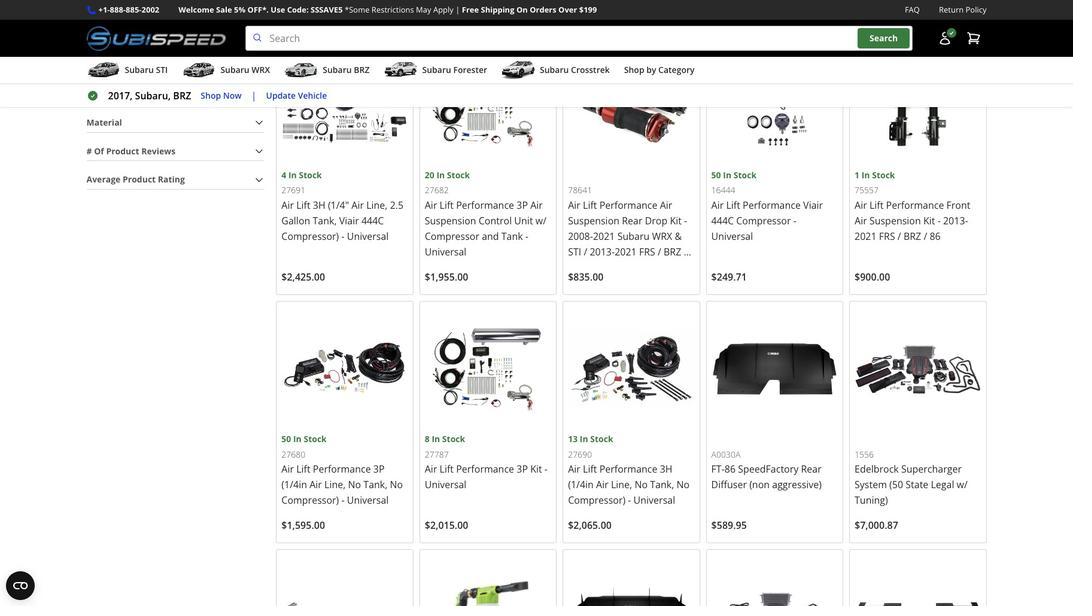 Task type: vqa. For each thing, say whether or not it's contained in the screenshot.
Compressor within '50 In Stock 16444 Air Lift Performance Viair 444C Compressor  - Universal'
yes



Task type: locate. For each thing, give the bounding box(es) containing it.
air lift performance 3p air suspension control unit w/ compressor and tank - universal image
[[425, 42, 551, 169]]

wrx
[[252, 64, 270, 76], [652, 230, 672, 243]]

0 horizontal spatial sti
[[156, 64, 168, 76]]

stock up 75557
[[872, 169, 895, 181]]

1 horizontal spatial frs
[[879, 230, 895, 243]]

2 horizontal spatial kit
[[924, 214, 935, 227]]

0 horizontal spatial viair
[[339, 214, 359, 227]]

2017,
[[108, 89, 133, 102]]

1 vertical spatial viair
[[339, 214, 359, 227]]

3h inside 13 in stock 27690 air lift performance 3h (1/4in air line, no tank, no compressor) - universal
[[660, 463, 673, 476]]

1 vertical spatial 86
[[568, 261, 579, 274]]

subaru inside dropdown button
[[125, 64, 154, 76]]

0 horizontal spatial w/
[[536, 214, 547, 227]]

compressor) for air lift performance 3h (1/4in air line, no tank, no compressor) - universal
[[568, 494, 626, 507]]

performance inside 50 in stock 16444 air lift performance viair 444c compressor  - universal
[[743, 199, 801, 212]]

3h left (1/4"
[[313, 199, 326, 212]]

0 vertical spatial wrx
[[252, 64, 270, 76]]

0 vertical spatial 3h
[[313, 199, 326, 212]]

0 horizontal spatial suspension
[[425, 214, 476, 227]]

stock inside 8 in stock 27787 air lift performance 3p kit - universal
[[442, 434, 465, 445]]

performance inside 1 in stock 75557 air lift performance front air suspension kit - 2013- 2021 frs / brz / 86
[[886, 199, 944, 212]]

2 suspension from the left
[[568, 214, 620, 227]]

1 444c from the left
[[362, 214, 384, 227]]

wrx up update
[[252, 64, 270, 76]]

2013- down front
[[943, 214, 968, 227]]

line, inside 13 in stock 27690 air lift performance 3h (1/4in air line, no tank, no compressor) - universal
[[611, 479, 632, 492]]

lift down the 78641 on the right of the page
[[583, 199, 597, 212]]

performance inside 50 in stock 27680 air lift performance 3p (1/4in air line, no tank, no compressor) - universal
[[313, 463, 371, 476]]

shop for shop now
[[201, 90, 221, 101]]

code:
[[287, 4, 309, 15]]

lift up gallon
[[296, 199, 310, 212]]

1 horizontal spatial kit
[[670, 214, 682, 227]]

0 horizontal spatial line,
[[324, 479, 346, 492]]

888-
[[110, 4, 126, 15]]

0 horizontal spatial frs
[[639, 245, 655, 259]]

compressor
[[737, 214, 791, 227], [425, 230, 480, 243]]

stock inside 50 in stock 16444 air lift performance viair 444c compressor  - universal
[[734, 169, 757, 181]]

performance inside 20 in stock 27682 air lift performance 3p air suspension control unit w/ compressor and tank - universal
[[456, 199, 514, 212]]

2 horizontal spatial suspension
[[870, 214, 921, 227]]

shop for shop by category
[[624, 64, 645, 76]]

(1/4in for air lift performance 3p (1/4in air line, no tank, no compressor) - universal
[[282, 479, 307, 492]]

1 horizontal spatial 50
[[712, 169, 721, 181]]

1 vertical spatial product
[[123, 174, 156, 185]]

air inside 50 in stock 16444 air lift performance viair 444c compressor  - universal
[[712, 199, 724, 212]]

subaru up 2017, subaru, brz
[[125, 64, 154, 76]]

open widget image
[[6, 572, 35, 600]]

suspension for compressor
[[425, 214, 476, 227]]

(1/4in down 27690
[[568, 479, 594, 492]]

in inside 50 in stock 16444 air lift performance viair 444c compressor  - universal
[[723, 169, 732, 181]]

compressor) up $1,595.00
[[282, 494, 339, 507]]

w/ inside '1556 edelbrock supercharger system (50 state legal w/ tuning)'
[[957, 479, 968, 492]]

product
[[106, 145, 139, 157], [123, 174, 156, 185]]

- inside 13 in stock 27690 air lift performance 3h (1/4in air line, no tank, no compressor) - universal
[[628, 494, 631, 507]]

wrx inside dropdown button
[[252, 64, 270, 76]]

0 horizontal spatial |
[[251, 89, 257, 102]]

edelbrock supercharger system (50 state legal w/ tuning) image
[[855, 306, 982, 433]]

444c inside 50 in stock 16444 air lift performance viair 444c compressor  - universal
[[712, 214, 734, 227]]

in right 1
[[862, 169, 870, 181]]

lift down 75557
[[870, 199, 884, 212]]

stock inside 1 in stock 75557 air lift performance front air suspension kit - 2013- 2021 frs / brz / 86
[[872, 169, 895, 181]]

air lift performance viair 444c compressor  - universal image
[[712, 42, 838, 169]]

stock up 27787
[[442, 434, 465, 445]]

(1/4in inside 13 in stock 27690 air lift performance 3h (1/4in air line, no tank, no compressor) - universal
[[568, 479, 594, 492]]

in inside 20 in stock 27682 air lift performance 3p air suspension control unit w/ compressor and tank - universal
[[437, 169, 445, 181]]

universal inside 13 in stock 27690 air lift performance 3h (1/4in air line, no tank, no compressor) - universal
[[634, 494, 675, 507]]

0 vertical spatial sti
[[156, 64, 168, 76]]

2 (1/4in from the left
[[568, 479, 594, 492]]

78641
[[568, 185, 592, 196]]

- inside 4 in stock 27691 air lift 3h (1/4" air line, 2.5 gallon tank, viair 444c compressor) - universal
[[341, 230, 345, 243]]

kit for air lift performance air suspension rear drop kit - 2008-2021 subaru wrx & sti / 2013-2021 frs / brz / 86
[[670, 214, 682, 227]]

0 horizontal spatial 444c
[[362, 214, 384, 227]]

1 horizontal spatial sti
[[568, 245, 581, 259]]

lift for air lift 3h (1/4" air line, 2.5 gallon tank, viair 444c compressor) - universal
[[296, 199, 310, 212]]

2 horizontal spatial 86
[[930, 230, 941, 243]]

20
[[425, 169, 434, 181]]

rear left drop
[[622, 214, 643, 227]]

in right '4'
[[289, 169, 297, 181]]

lift inside 4 in stock 27691 air lift 3h (1/4" air line, 2.5 gallon tank, viair 444c compressor) - universal
[[296, 199, 310, 212]]

sti
[[156, 64, 168, 76], [568, 245, 581, 259]]

subaru inside 78641 air lift performance air suspension rear drop kit - 2008-2021 subaru wrx & sti / 2013-2021 frs / brz / 86
[[618, 230, 650, 243]]

brz inside dropdown button
[[354, 64, 370, 76]]

| right now
[[251, 89, 257, 102]]

1 vertical spatial compressor
[[425, 230, 480, 243]]

0 vertical spatial viair
[[803, 199, 823, 212]]

compressor)
[[282, 230, 339, 243], [282, 494, 339, 507], [568, 494, 626, 507]]

ft-
[[712, 463, 725, 476]]

lift for air lift performance front air suspension kit - 2013- 2021 frs / brz / 86
[[870, 199, 884, 212]]

line, for air lift performance 3h (1/4in air line, no tank, no compressor) - universal
[[611, 479, 632, 492]]

1 horizontal spatial wrx
[[652, 230, 672, 243]]

$589.95
[[712, 519, 747, 532]]

air lift 3h (1/4" air line, 2.5 gallon tank, viair 444c compressor) - universal image
[[282, 42, 408, 169]]

lift inside 1 in stock 75557 air lift performance front air suspension kit - 2013- 2021 frs / brz / 86
[[870, 199, 884, 212]]

sale
[[216, 4, 232, 15]]

performance inside 8 in stock 27787 air lift performance 3p kit - universal
[[456, 463, 514, 476]]

1 horizontal spatial viair
[[803, 199, 823, 212]]

in up 27680
[[293, 434, 302, 445]]

2 horizontal spatial line,
[[611, 479, 632, 492]]

all
[[473, 15, 483, 27]]

wrx left &
[[652, 230, 672, 243]]

1 horizontal spatial suspension
[[568, 214, 620, 227]]

stock inside 13 in stock 27690 air lift performance 3h (1/4in air line, no tank, no compressor) - universal
[[590, 434, 613, 445]]

in right 20
[[437, 169, 445, 181]]

1 vertical spatial sti
[[568, 245, 581, 259]]

$249.71
[[712, 271, 747, 284]]

line,
[[366, 199, 388, 212], [324, 479, 346, 492], [611, 479, 632, 492]]

viair inside 4 in stock 27691 air lift 3h (1/4" air line, 2.5 gallon tank, viair 444c compressor) - universal
[[339, 214, 359, 227]]

sti up the subaru, at top
[[156, 64, 168, 76]]

0 vertical spatial 50
[[712, 169, 721, 181]]

3h left ft-
[[660, 463, 673, 476]]

0 horizontal spatial (1/4in
[[282, 479, 307, 492]]

0 horizontal spatial shop
[[201, 90, 221, 101]]

kit inside 78641 air lift performance air suspension rear drop kit - 2008-2021 subaru wrx & sti / 2013-2021 frs / brz / 86
[[670, 214, 682, 227]]

| up include
[[456, 4, 460, 15]]

0 vertical spatial 86
[[930, 230, 941, 243]]

3p inside 20 in stock 27682 air lift performance 3p air suspension control unit w/ compressor and tank - universal
[[517, 199, 528, 212]]

1 vertical spatial frs
[[639, 245, 655, 259]]

subaru down drop
[[618, 230, 650, 243]]

2 444c from the left
[[712, 214, 734, 227]]

shop left now
[[201, 90, 221, 101]]

13 in stock 27690 air lift performance 3h (1/4in air line, no tank, no compressor) - universal
[[568, 434, 690, 507]]

1 suspension from the left
[[425, 214, 476, 227]]

50 in stock 27680 air lift performance 3p (1/4in air line, no tank, no compressor) - universal
[[282, 434, 403, 507]]

0 horizontal spatial wrx
[[252, 64, 270, 76]]

shop left by
[[624, 64, 645, 76]]

a0030a ft-86 speedfactory rear diffuser (non aggressive)
[[712, 449, 822, 492]]

lift inside 13 in stock 27690 air lift performance 3h (1/4in air line, no tank, no compressor) - universal
[[583, 463, 597, 476]]

0 vertical spatial shop
[[624, 64, 645, 76]]

ft-86 speedfactory rear diffuser (non aggressive) image
[[712, 306, 838, 433]]

0 horizontal spatial 86
[[568, 261, 579, 274]]

50
[[712, 169, 721, 181], [282, 434, 291, 445]]

shop by category button
[[624, 59, 695, 83]]

suspension down the 27682
[[425, 214, 476, 227]]

product right the of
[[106, 145, 139, 157]]

wrx inside 78641 air lift performance air suspension rear drop kit - 2008-2021 subaru wrx & sti / 2013-2021 frs / brz / 86
[[652, 230, 672, 243]]

shipping
[[481, 4, 515, 15]]

lift down 27680
[[296, 463, 310, 476]]

stock up 16444
[[734, 169, 757, 181]]

sssave5
[[311, 4, 343, 15]]

performance inside 13 in stock 27690 air lift performance 3h (1/4in air line, no tank, no compressor) - universal
[[600, 463, 658, 476]]

tank, for 3p
[[364, 479, 388, 492]]

# of product reviews
[[87, 145, 175, 157]]

885-
[[126, 4, 142, 15]]

/
[[898, 230, 901, 243], [924, 230, 928, 243], [584, 245, 587, 259], [658, 245, 661, 259], [684, 245, 687, 259]]

compressor) inside 13 in stock 27690 air lift performance 3h (1/4in air line, no tank, no compressor) - universal
[[568, 494, 626, 507]]

in right 13
[[580, 434, 588, 445]]

1 (1/4in from the left
[[282, 479, 307, 492]]

tank, for (1/4"
[[313, 214, 337, 227]]

3p inside 50 in stock 27680 air lift performance 3p (1/4in air line, no tank, no compressor) - universal
[[373, 463, 385, 476]]

0 horizontal spatial rear
[[622, 214, 643, 227]]

86 inside 78641 air lift performance air suspension rear drop kit - 2008-2021 subaru wrx & sti / 2013-2021 frs / brz / 86
[[568, 261, 579, 274]]

subaru left crosstrek
[[540, 64, 569, 76]]

50 for air lift performance viair 444c compressor  - universal
[[712, 169, 721, 181]]

2021 inside 1 in stock 75557 air lift performance front air suspension kit - 2013- 2021 frs / brz / 86
[[855, 230, 877, 243]]

frs up $900.00
[[879, 230, 895, 243]]

2 vertical spatial 86
[[725, 463, 736, 476]]

sti inside dropdown button
[[156, 64, 168, 76]]

frs inside 1 in stock 75557 air lift performance front air suspension kit - 2013- 2021 frs / brz / 86
[[879, 230, 895, 243]]

search
[[870, 33, 898, 44]]

1 horizontal spatial line,
[[366, 199, 388, 212]]

(1/4in inside 50 in stock 27680 air lift performance 3p (1/4in air line, no tank, no compressor) - universal
[[282, 479, 307, 492]]

aggressive)
[[772, 479, 822, 492]]

86 inside 1 in stock 75557 air lift performance front air suspension kit - 2013- 2021 frs / brz / 86
[[930, 230, 941, 243]]

subaru for subaru brz
[[323, 64, 352, 76]]

lift inside 50 in stock 16444 air lift performance viair 444c compressor  - universal
[[726, 199, 741, 212]]

line, up $1,595.00
[[324, 479, 346, 492]]

apply
[[433, 4, 454, 15]]

lift down 27690
[[583, 463, 597, 476]]

universal inside 50 in stock 16444 air lift performance viair 444c compressor  - universal
[[712, 230, 753, 243]]

edelbrock
[[855, 463, 899, 476]]

2021
[[593, 230, 615, 243], [855, 230, 877, 243], [615, 245, 637, 259]]

2017, subaru, brz
[[108, 89, 191, 102]]

in for air lift performance 3p (1/4in air line, no tank, no compressor) - universal
[[293, 434, 302, 445]]

on
[[517, 4, 528, 15]]

compressor) inside 50 in stock 27680 air lift performance 3p (1/4in air line, no tank, no compressor) - universal
[[282, 494, 339, 507]]

|
[[456, 4, 460, 15], [251, 89, 257, 102]]

1 horizontal spatial tank,
[[364, 479, 388, 492]]

0 horizontal spatial compressor
[[425, 230, 480, 243]]

stock for air lift performance viair 444c compressor  - universal
[[734, 169, 757, 181]]

$835.00
[[568, 271, 604, 284]]

50 up 27680
[[282, 434, 291, 445]]

stock up the 27682
[[447, 169, 470, 181]]

subaru up now
[[221, 64, 249, 76]]

products
[[525, 15, 561, 27]]

in inside 1 in stock 75557 air lift performance front air suspension kit - 2013- 2021 frs / brz / 86
[[862, 169, 870, 181]]

in inside 4 in stock 27691 air lift 3h (1/4" air line, 2.5 gallon tank, viair 444c compressor) - universal
[[289, 169, 297, 181]]

lift inside 8 in stock 27787 air lift performance 3p kit - universal
[[440, 463, 454, 476]]

subaru left "forester"
[[422, 64, 451, 76]]

(1/4in down 27680
[[282, 479, 307, 492]]

forester
[[453, 64, 487, 76]]

2 horizontal spatial tank,
[[650, 479, 674, 492]]

material
[[87, 117, 122, 128]]

in for air lift performance front air suspension kit - 2013- 2021 frs / brz / 86
[[862, 169, 870, 181]]

0 horizontal spatial 3h
[[313, 199, 326, 212]]

restrictions
[[372, 4, 414, 15]]

in
[[289, 169, 297, 181], [437, 169, 445, 181], [723, 169, 732, 181], [862, 169, 870, 181], [293, 434, 302, 445], [432, 434, 440, 445], [580, 434, 588, 445]]

frs
[[879, 230, 895, 243], [639, 245, 655, 259]]

subaru
[[125, 64, 154, 76], [221, 64, 249, 76], [323, 64, 352, 76], [422, 64, 451, 76], [540, 64, 569, 76], [618, 230, 650, 243]]

and
[[482, 230, 499, 243]]

a subaru forester thumbnail image image
[[384, 61, 418, 79]]

compressor) inside 4 in stock 27691 air lift 3h (1/4" air line, 2.5 gallon tank, viair 444c compressor) - universal
[[282, 230, 339, 243]]

brz
[[354, 64, 370, 76], [173, 89, 191, 102], [904, 230, 921, 243], [664, 245, 681, 259]]

subaru for subaru sti
[[125, 64, 154, 76]]

3 suspension from the left
[[870, 214, 921, 227]]

tank, inside 50 in stock 27680 air lift performance 3p (1/4in air line, no tank, no compressor) - universal
[[364, 479, 388, 492]]

0 horizontal spatial kit
[[531, 463, 542, 476]]

line, left 2.5
[[366, 199, 388, 212]]

shop inside "dropdown button"
[[624, 64, 645, 76]]

air inside 8 in stock 27787 air lift performance 3p kit - universal
[[425, 463, 437, 476]]

$199
[[579, 4, 597, 15]]

rear inside 78641 air lift performance air suspension rear drop kit - 2008-2021 subaru wrx & sti / 2013-2021 frs / brz / 86
[[622, 214, 643, 227]]

by
[[647, 64, 656, 76]]

50 up 16444
[[712, 169, 721, 181]]

w/ right legal
[[957, 479, 968, 492]]

subaru for subaru forester
[[422, 64, 451, 76]]

suspension
[[425, 214, 476, 227], [568, 214, 620, 227], [870, 214, 921, 227]]

line, inside 50 in stock 27680 air lift performance 3p (1/4in air line, no tank, no compressor) - universal
[[324, 479, 346, 492]]

in inside 13 in stock 27690 air lift performance 3h (1/4in air line, no tank, no compressor) - universal
[[580, 434, 588, 445]]

*some
[[345, 4, 370, 15]]

w/ right unit
[[536, 214, 547, 227]]

subaru brz button
[[285, 59, 370, 83]]

2008-
[[568, 230, 593, 243]]

line, up $2,065.00
[[611, 479, 632, 492]]

27691
[[282, 185, 305, 196]]

in inside 50 in stock 27680 air lift performance 3p (1/4in air line, no tank, no compressor) - universal
[[293, 434, 302, 445]]

$2,015.00
[[425, 519, 468, 532]]

tank, inside 13 in stock 27690 air lift performance 3h (1/4in air line, no tank, no compressor) - universal
[[650, 479, 674, 492]]

0 vertical spatial compressor
[[737, 214, 791, 227]]

lift inside 50 in stock 27680 air lift performance 3p (1/4in air line, no tank, no compressor) - universal
[[296, 463, 310, 476]]

2013- down 2008-
[[590, 245, 615, 259]]

stock inside 20 in stock 27682 air lift performance 3p air suspension control unit w/ compressor and tank - universal
[[447, 169, 470, 181]]

stock for air lift performance 3p kit - universal
[[442, 434, 465, 445]]

state
[[906, 479, 929, 492]]

1 horizontal spatial 86
[[725, 463, 736, 476]]

in for air lift performance 3p kit - universal
[[432, 434, 440, 445]]

1 vertical spatial 2013-
[[590, 245, 615, 259]]

1 vertical spatial rear
[[801, 463, 822, 476]]

use
[[271, 4, 285, 15]]

air
[[282, 199, 294, 212], [352, 199, 364, 212], [425, 199, 437, 212], [531, 199, 543, 212], [568, 199, 581, 212], [660, 199, 673, 212], [712, 199, 724, 212], [855, 199, 867, 212], [855, 214, 867, 227], [282, 463, 294, 476], [425, 463, 437, 476], [568, 463, 581, 476], [310, 479, 322, 492], [596, 479, 609, 492]]

rear up "aggressive)"
[[801, 463, 822, 476]]

50 inside 50 in stock 16444 air lift performance viair 444c compressor  - universal
[[712, 169, 721, 181]]

1 horizontal spatial 2013-
[[943, 214, 968, 227]]

subaru up the vehicle
[[323, 64, 352, 76]]

in up 16444
[[723, 169, 732, 181]]

performance
[[456, 199, 514, 212], [600, 199, 658, 212], [743, 199, 801, 212], [886, 199, 944, 212], [313, 463, 371, 476], [456, 463, 514, 476], [600, 463, 658, 476]]

(1/4in for air lift performance 3h (1/4in air line, no tank, no compressor) - universal
[[568, 479, 594, 492]]

compressor) up $2,065.00
[[568, 494, 626, 507]]

0 vertical spatial 2013-
[[943, 214, 968, 227]]

1 vertical spatial shop
[[201, 90, 221, 101]]

1 vertical spatial wrx
[[652, 230, 672, 243]]

viair
[[803, 199, 823, 212], [339, 214, 359, 227]]

performance for air lift performance front air suspension kit - 2013- 2021 frs / brz / 86
[[886, 199, 944, 212]]

lift down the 27682
[[440, 199, 454, 212]]

frs down drop
[[639, 245, 655, 259]]

lift inside 20 in stock 27682 air lift performance 3p air suspension control unit w/ compressor and tank - universal
[[440, 199, 454, 212]]

86 inside the a0030a ft-86 speedfactory rear diffuser (non aggressive)
[[725, 463, 736, 476]]

stock up the 27691
[[299, 169, 322, 181]]

86
[[930, 230, 941, 243], [568, 261, 579, 274], [725, 463, 736, 476]]

1 horizontal spatial 3h
[[660, 463, 673, 476]]

2002
[[142, 4, 159, 15]]

-
[[684, 214, 687, 227], [794, 214, 797, 227], [938, 214, 941, 227], [341, 230, 345, 243], [526, 230, 529, 243], [545, 463, 548, 476], [341, 494, 345, 507], [628, 494, 631, 507]]

gallon
[[282, 214, 310, 227]]

shop now link
[[201, 89, 242, 103]]

suspension inside 20 in stock 27682 air lift performance 3p air suspension control unit w/ compressor and tank - universal
[[425, 214, 476, 227]]

0 horizontal spatial 2013-
[[590, 245, 615, 259]]

0 horizontal spatial tank,
[[313, 214, 337, 227]]

lift down 16444
[[726, 199, 741, 212]]

0 vertical spatial w/
[[536, 214, 547, 227]]

suspension inside 1 in stock 75557 air lift performance front air suspension kit - 2013- 2021 frs / brz / 86
[[870, 214, 921, 227]]

suspension for 2021
[[870, 214, 921, 227]]

1 horizontal spatial rear
[[801, 463, 822, 476]]

- inside 1 in stock 75557 air lift performance front air suspension kit - 2013- 2021 frs / brz / 86
[[938, 214, 941, 227]]

stock up 27690
[[590, 434, 613, 445]]

kit inside 8 in stock 27787 air lift performance 3p kit - universal
[[531, 463, 542, 476]]

stock for air lift performance 3p (1/4in air line, no tank, no compressor) - universal
[[304, 434, 327, 445]]

1 horizontal spatial 444c
[[712, 214, 734, 227]]

subaru wrx
[[221, 64, 270, 76]]

1 vertical spatial 3h
[[660, 463, 673, 476]]

sti down 2008-
[[568, 245, 581, 259]]

stock inside 4 in stock 27691 air lift 3h (1/4" air line, 2.5 gallon tank, viair 444c compressor) - universal
[[299, 169, 322, 181]]

in right 8 at bottom
[[432, 434, 440, 445]]

1 vertical spatial w/
[[957, 479, 968, 492]]

- inside 8 in stock 27787 air lift performance 3p kit - universal
[[545, 463, 548, 476]]

0 vertical spatial rear
[[622, 214, 643, 227]]

8
[[425, 434, 430, 445]]

1 horizontal spatial compressor
[[737, 214, 791, 227]]

0 horizontal spatial 50
[[282, 434, 291, 445]]

1 vertical spatial 50
[[282, 434, 291, 445]]

compressor inside 50 in stock 16444 air lift performance viair 444c compressor  - universal
[[737, 214, 791, 227]]

a subaru wrx thumbnail image image
[[182, 61, 216, 79]]

compressor) down gallon
[[282, 230, 339, 243]]

1 horizontal spatial |
[[456, 4, 460, 15]]

suspension up 2008-
[[568, 214, 620, 227]]

no
[[348, 479, 361, 492], [390, 479, 403, 492], [635, 479, 648, 492], [677, 479, 690, 492]]

+1-888-885-2002 link
[[98, 4, 159, 16]]

in inside 8 in stock 27787 air lift performance 3p kit - universal
[[432, 434, 440, 445]]

suspension down 75557
[[870, 214, 921, 227]]

subispeed logo image
[[87, 26, 226, 51]]

stock up 27680
[[304, 434, 327, 445]]

0 vertical spatial frs
[[879, 230, 895, 243]]

1 horizontal spatial (1/4in
[[568, 479, 594, 492]]

material button
[[87, 114, 264, 132]]

3p
[[517, 199, 528, 212], [373, 463, 385, 476], [517, 463, 528, 476]]

universal
[[485, 15, 523, 27], [347, 230, 389, 243], [712, 230, 753, 243], [425, 245, 467, 259], [425, 479, 467, 492], [347, 494, 389, 507], [634, 494, 675, 507]]

50 inside 50 in stock 27680 air lift performance 3p (1/4in air line, no tank, no compressor) - universal
[[282, 434, 291, 445]]

1 horizontal spatial w/
[[957, 479, 968, 492]]

1 horizontal spatial shop
[[624, 64, 645, 76]]

lift down 27787
[[440, 463, 454, 476]]

tank, inside 4 in stock 27691 air lift 3h (1/4" air line, 2.5 gallon tank, viair 444c compressor) - universal
[[313, 214, 337, 227]]

product down # of product reviews
[[123, 174, 156, 185]]

1 no from the left
[[348, 479, 361, 492]]

- inside 50 in stock 27680 air lift performance 3p (1/4in air line, no tank, no compressor) - universal
[[341, 494, 345, 507]]

stock inside 50 in stock 27680 air lift performance 3p (1/4in air line, no tank, no compressor) - universal
[[304, 434, 327, 445]]

unit
[[514, 214, 533, 227]]

air lift performance 3h (1/4in air line, no tank, no compressor) - universal image
[[568, 306, 695, 433]]

subaru for subaru crosstrek
[[540, 64, 569, 76]]



Task type: describe. For each thing, give the bounding box(es) containing it.
stock for air lift 3h (1/4" air line, 2.5 gallon tank, viair 444c compressor) - universal
[[299, 169, 322, 181]]

air lift performance air suspension rear drop kit - 2008-2021 subaru wrx & sti / 2013-2021 frs / brz / 86 image
[[568, 42, 695, 169]]

faq link
[[905, 4, 920, 16]]

a subaru brz thumbnail image image
[[285, 61, 318, 79]]

air lift performance front air suspension kit - 2013-2021 frs / brz / 86 image
[[855, 42, 982, 169]]

8 in stock 27787 air lift performance 3p kit - universal
[[425, 434, 548, 492]]

# of product reviews button
[[87, 142, 264, 161]]

update vehicle
[[266, 90, 327, 101]]

tank
[[502, 230, 523, 243]]

stock for air lift performance 3p air suspension control unit w/ compressor and tank - universal
[[447, 169, 470, 181]]

50 for air lift performance 3p (1/4in air line, no tank, no compressor) - universal
[[282, 434, 291, 445]]

subaru forester button
[[384, 59, 487, 83]]

line, for air lift performance 3p (1/4in air line, no tank, no compressor) - universal
[[324, 479, 346, 492]]

edelbrock supercharger system (no tuning) image
[[712, 555, 838, 606]]

control
[[479, 214, 512, 227]]

reviews
[[141, 145, 175, 157]]

50 in stock 16444 air lift performance viair 444c compressor  - universal
[[712, 169, 823, 243]]

$900.00
[[855, 271, 890, 284]]

78641 air lift performance air suspension rear drop kit - 2008-2021 subaru wrx & sti / 2013-2021 frs / brz / 86
[[568, 185, 687, 274]]

welcome sale 5% off*. use code: sssave5
[[179, 4, 343, 15]]

- inside 78641 air lift performance air suspension rear drop kit - 2008-2021 subaru wrx & sti / 2013-2021 frs / brz / 86
[[684, 214, 687, 227]]

apr performance front splitter - 2013-2016 brz image
[[855, 555, 982, 606]]

universal inside 8 in stock 27787 air lift performance 3p kit - universal
[[425, 479, 467, 492]]

sti inside 78641 air lift performance air suspension rear drop kit - 2008-2021 subaru wrx & sti / 2013-2021 frs / brz / 86
[[568, 245, 581, 259]]

frs inside 78641 air lift performance air suspension rear drop kit - 2008-2021 subaru wrx & sti / 2013-2021 frs / brz / 86
[[639, 245, 655, 259]]

suspension inside 78641 air lift performance air suspension rear drop kit - 2008-2021 subaru wrx & sti / 2013-2021 frs / brz / 86
[[568, 214, 620, 227]]

stock for air lift performance front air suspension kit - 2013- 2021 frs / brz / 86
[[872, 169, 895, 181]]

tank, for 3h
[[650, 479, 674, 492]]

3 no from the left
[[635, 479, 648, 492]]

+1-
[[98, 4, 110, 15]]

$1,595.00
[[282, 519, 325, 532]]

rear inside the a0030a ft-86 speedfactory rear diffuser (non aggressive)
[[801, 463, 822, 476]]

return
[[939, 4, 964, 15]]

compressor) for air lift performance 3p (1/4in air line, no tank, no compressor) - universal
[[282, 494, 339, 507]]

drop
[[645, 214, 668, 227]]

button image
[[938, 31, 952, 46]]

1 vertical spatial |
[[251, 89, 257, 102]]

shop by category
[[624, 64, 695, 76]]

1556 edelbrock supercharger system (50 state legal w/ tuning)
[[855, 449, 968, 507]]

(1/4"
[[328, 199, 349, 212]]

lift for air lift performance 3p air suspension control unit w/ compressor and tank - universal
[[440, 199, 454, 212]]

4 no from the left
[[677, 479, 690, 492]]

kit for air lift performance 3p kit - universal
[[531, 463, 542, 476]]

performance for air lift performance 3p (1/4in air line, no tank, no compressor) - universal
[[313, 463, 371, 476]]

*some restrictions may apply | free shipping on orders over $199
[[345, 4, 597, 15]]

average
[[87, 174, 121, 185]]

category
[[659, 64, 695, 76]]

1556
[[855, 449, 874, 460]]

lift for air lift performance viair 444c compressor  - universal
[[726, 199, 741, 212]]

now
[[223, 90, 242, 101]]

search input field
[[245, 26, 913, 51]]

2 no from the left
[[390, 479, 403, 492]]

subaru for subaru wrx
[[221, 64, 249, 76]]

performance for air lift performance 3h (1/4in air line, no tank, no compressor) - universal
[[600, 463, 658, 476]]

13
[[568, 434, 578, 445]]

&
[[675, 230, 682, 243]]

3p for w/
[[517, 199, 528, 212]]

search button
[[858, 28, 910, 48]]

viair inside 50 in stock 16444 air lift performance viair 444c compressor  - universal
[[803, 199, 823, 212]]

Max text field
[[162, 8, 230, 37]]

in for air lift performance 3h (1/4in air line, no tank, no compressor) - universal
[[580, 434, 588, 445]]

subaru sti
[[125, 64, 168, 76]]

include all universal products
[[441, 15, 561, 27]]

27682
[[425, 185, 449, 196]]

lift inside 78641 air lift performance air suspension rear drop kit - 2008-2021 subaru wrx & sti / 2013-2021 frs / brz / 86
[[583, 199, 597, 212]]

air lift performance 3p (1/4in air line, no tank, no compressor) - universal image
[[282, 306, 408, 433]]

+1-888-885-2002
[[98, 4, 159, 15]]

75557
[[855, 185, 879, 196]]

444c inside 4 in stock 27691 air lift 3h (1/4" air line, 2.5 gallon tank, viair 444c compressor) - universal
[[362, 214, 384, 227]]

4
[[282, 169, 286, 181]]

3p inside 8 in stock 27787 air lift performance 3p kit - universal
[[517, 463, 528, 476]]

in for air lift performance viair 444c compressor  - universal
[[723, 169, 732, 181]]

over
[[559, 4, 577, 15]]

line, inside 4 in stock 27691 air lift 3h (1/4" air line, 2.5 gallon tank, viair 444c compressor) - universal
[[366, 199, 388, 212]]

#
[[87, 145, 92, 157]]

welcome
[[179, 4, 214, 15]]

rating
[[158, 174, 185, 185]]

shop now
[[201, 90, 242, 101]]

policy
[[966, 4, 987, 15]]

a0030a
[[712, 449, 741, 460]]

lift for air lift performance 3p (1/4in air line, no tank, no compressor) - universal
[[296, 463, 310, 476]]

2013- inside 78641 air lift performance air suspension rear drop kit - 2008-2021 subaru wrx & sti / 2013-2021 frs / brz / 86
[[590, 245, 615, 259]]

system
[[855, 479, 887, 492]]

16444
[[712, 185, 736, 196]]

legal
[[931, 479, 955, 492]]

subaru brz
[[323, 64, 370, 76]]

update
[[266, 90, 296, 101]]

orders
[[530, 4, 557, 15]]

27680
[[282, 449, 305, 460]]

$7,000.87
[[855, 519, 898, 532]]

performance for air lift performance viair 444c compressor  - universal
[[743, 199, 801, 212]]

- inside 50 in stock 16444 air lift performance viair 444c compressor  - universal
[[794, 214, 797, 227]]

2013- inside 1 in stock 75557 air lift performance front air suspension kit - 2013- 2021 frs / brz / 86
[[943, 214, 968, 227]]

1 in stock 75557 air lift performance front air suspension kit - 2013- 2021 frs / brz / 86
[[855, 169, 971, 243]]

$1,955.00
[[425, 271, 468, 284]]

a subaru sti thumbnail image image
[[87, 61, 120, 79]]

lift for air lift performance 3p kit - universal
[[440, 463, 454, 476]]

in for air lift 3h (1/4" air line, 2.5 gallon tank, viair 444c compressor) - universal
[[289, 169, 297, 181]]

4 in stock 27691 air lift 3h (1/4" air line, 2.5 gallon tank, viair 444c compressor) - universal
[[282, 169, 404, 243]]

universal inside 4 in stock 27691 air lift 3h (1/4" air line, 2.5 gallon tank, viair 444c compressor) - universal
[[347, 230, 389, 243]]

include
[[441, 15, 471, 27]]

supercharger
[[902, 463, 962, 476]]

of
[[94, 145, 104, 157]]

w/ inside 20 in stock 27682 air lift performance 3p air suspension control unit w/ compressor and tank - universal
[[536, 214, 547, 227]]

average product rating button
[[87, 171, 264, 189]]

universal inside 50 in stock 27680 air lift performance 3p (1/4in air line, no tank, no compressor) - universal
[[347, 494, 389, 507]]

subaru forester
[[422, 64, 487, 76]]

universal inside 20 in stock 27682 air lift performance 3p air suspension control unit w/ compressor and tank - universal
[[425, 245, 467, 259]]

average product rating
[[87, 174, 185, 185]]

compressor inside 20 in stock 27682 air lift performance 3p air suspension control unit w/ compressor and tank - universal
[[425, 230, 480, 243]]

air lift performance 3p kit - universal image
[[425, 306, 551, 433]]

subaru,
[[135, 89, 171, 102]]

0 vertical spatial |
[[456, 4, 460, 15]]

20 in stock 27682 air lift performance 3p air suspension control unit w/ compressor and tank - universal
[[425, 169, 547, 259]]

3p for tank,
[[373, 463, 385, 476]]

apr performance front carbon air dam - 2013-2016 subaru brz image
[[282, 555, 408, 606]]

a subaru crosstrek thumbnail image image
[[502, 61, 535, 79]]

verus engineering aggressive rear diffuser - 2013-2020 frs / brz / 86 image
[[568, 555, 695, 606]]

brz inside 1 in stock 75557 air lift performance front air suspension kit - 2013- 2021 frs / brz / 86
[[904, 230, 921, 243]]

Min text field
[[87, 8, 155, 37]]

0 vertical spatial product
[[106, 145, 139, 157]]

performance for air lift performance 3p air suspension control unit w/ compressor and tank - universal
[[456, 199, 514, 212]]

brz inside 78641 air lift performance air suspension rear drop kit - 2008-2021 subaru wrx & sti / 2013-2021 frs / brz / 86
[[664, 245, 681, 259]]

- inside 20 in stock 27682 air lift performance 3p air suspension control unit w/ compressor and tank - universal
[[526, 230, 529, 243]]

speedfactory
[[738, 463, 799, 476]]

reset button
[[240, 6, 264, 35]]

diffuser
[[712, 479, 747, 492]]

chemical guys foam blaster 6 foam wash gun image
[[425, 555, 551, 606]]

performance for air lift performance 3p kit - universal
[[456, 463, 514, 476]]

(non
[[750, 479, 770, 492]]

performance inside 78641 air lift performance air suspension rear drop kit - 2008-2021 subaru wrx & sti / 2013-2021 frs / brz / 86
[[600, 199, 658, 212]]

faq
[[905, 4, 920, 15]]

reset
[[240, 14, 264, 27]]

kit inside 1 in stock 75557 air lift performance front air suspension kit - 2013- 2021 frs / brz / 86
[[924, 214, 935, 227]]

5%
[[234, 4, 246, 15]]

27787
[[425, 449, 449, 460]]

return policy link
[[939, 4, 987, 16]]

lift for air lift performance 3h (1/4in air line, no tank, no compressor) - universal
[[583, 463, 597, 476]]

3h inside 4 in stock 27691 air lift 3h (1/4" air line, 2.5 gallon tank, viair 444c compressor) - universal
[[313, 199, 326, 212]]

update vehicle button
[[266, 89, 327, 103]]

in for air lift performance 3p air suspension control unit w/ compressor and tank - universal
[[437, 169, 445, 181]]

subaru crosstrek button
[[502, 59, 610, 83]]

stock for air lift performance 3h (1/4in air line, no tank, no compressor) - universal
[[590, 434, 613, 445]]



